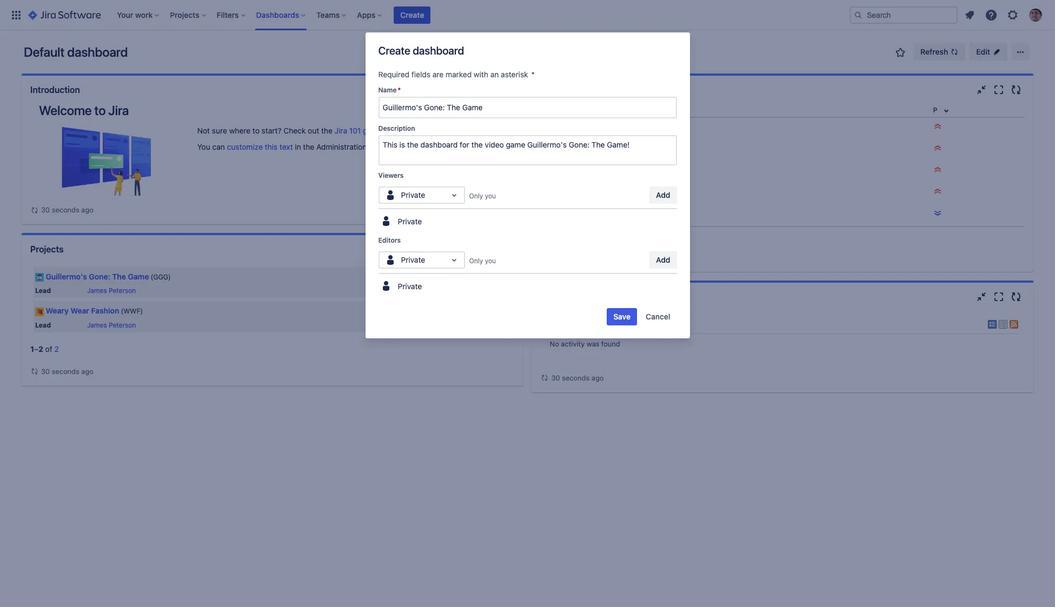 Task type: locate. For each thing, give the bounding box(es) containing it.
2 dashboard from the left
[[413, 44, 464, 57]]

james for gone:
[[87, 287, 107, 295]]

only
[[469, 192, 483, 200], [469, 257, 483, 265]]

30 seconds ago inside projects region
[[41, 367, 94, 376]]

1 horizontal spatial dashboard
[[413, 44, 464, 57]]

you
[[485, 192, 496, 200], [485, 257, 496, 265]]

customize
[[227, 142, 263, 151]]

the right out
[[321, 126, 332, 135]]

create
[[400, 10, 424, 19], [378, 44, 410, 57]]

0 vertical spatial to
[[94, 103, 106, 118]]

0 vertical spatial 1
[[577, 209, 581, 218]]

Viewers text field
[[384, 190, 386, 201]]

dashboard up are
[[413, 44, 464, 57]]

Editors text field
[[384, 255, 386, 265]]

2 horizontal spatial the
[[615, 123, 626, 132]]

description
[[378, 124, 415, 132]]

0 vertical spatial only
[[469, 192, 483, 200]]

star default dashboard image
[[894, 46, 907, 59]]

30 down no
[[551, 374, 560, 382]]

1 james peterson link from the top
[[87, 287, 136, 295]]

0 vertical spatial jira
[[108, 103, 129, 118]]

0 vertical spatial wear
[[652, 123, 670, 132]]

0 horizontal spatial weary
[[46, 306, 69, 315]]

2 left "of" on the left bottom of page
[[38, 344, 43, 353]]

seconds inside projects region
[[52, 367, 79, 376]]

dashboard for default dashboard
[[67, 44, 128, 59]]

1 vertical spatial weary
[[46, 306, 69, 315]]

lead
[[35, 287, 51, 295], [35, 321, 51, 329]]

0 horizontal spatial wear
[[71, 306, 89, 315]]

to left start?
[[253, 126, 260, 135]]

james peterson for the
[[87, 287, 136, 295]]

3 highest image from the top
[[933, 187, 942, 196]]

1 vertical spatial lead
[[35, 321, 51, 329]]

you right open icon
[[485, 257, 496, 265]]

only you
[[469, 192, 496, 200], [469, 257, 496, 265]]

1 left "of" on the left bottom of page
[[30, 344, 34, 353]]

only right open image at the top left
[[469, 192, 483, 200]]

1 highest image from the top
[[933, 122, 942, 131]]

0 vertical spatial weary
[[628, 123, 650, 132]]

30 seconds ago inside introduction region
[[41, 205, 94, 214]]

ago inside introduction region
[[81, 205, 94, 214]]

1 vertical spatial highest image
[[933, 165, 942, 174]]

2 only from the top
[[469, 257, 483, 265]]

start?
[[262, 126, 282, 135]]

2 only you from the top
[[469, 257, 496, 265]]

with
[[474, 70, 488, 79]]

None field
[[379, 98, 676, 117]]

1 horizontal spatial weary
[[628, 123, 650, 132]]

peterson
[[109, 287, 136, 295], [109, 321, 136, 329]]

1 vertical spatial only you
[[469, 257, 496, 265]]

* right asterisk
[[531, 70, 535, 79]]

jira
[[633, 316, 659, 331]]

maximize introduction image
[[482, 83, 495, 96]]

0 vertical spatial create
[[400, 10, 424, 19]]

1 james peterson from the top
[[87, 287, 136, 295]]

editors
[[378, 236, 401, 244]]

highest image down highest image
[[933, 165, 942, 174]]

an arrow curved in a circular way on the button that refreshes the dashboard image inside introduction region
[[30, 206, 39, 214]]

.
[[485, 126, 487, 135]]

only you right open icon
[[469, 257, 496, 265]]

1 add button from the top
[[649, 187, 677, 204]]

create banner
[[0, 0, 1055, 30]]

you for viewers
[[485, 192, 496, 200]]

0 horizontal spatial to
[[94, 103, 106, 118]]

2 you from the top
[[485, 257, 496, 265]]

30 inside activity streams region
[[551, 374, 560, 382]]

the up wwf-2 product listing design silos at right top
[[615, 123, 626, 132]]

create for create dashboard
[[378, 44, 410, 57]]

seconds up projects
[[52, 205, 79, 214]]

dashboard right default
[[67, 44, 128, 59]]

james peterson link
[[87, 287, 136, 295], [87, 321, 136, 329]]

lead for weary wear fashion
[[35, 321, 51, 329]]

1 only you from the top
[[469, 192, 496, 200]]

jira right welcome
[[108, 103, 129, 118]]

james peterson link down guillermo's gone: the game (ggg)
[[87, 287, 136, 295]]

ago
[[81, 205, 94, 214], [81, 367, 94, 376], [592, 374, 604, 382]]

create up create dashboard
[[400, 10, 424, 19]]

private up editors
[[398, 217, 422, 226]]

2 right "of" on the left bottom of page
[[54, 344, 59, 353]]

the
[[615, 123, 626, 132], [321, 126, 332, 135], [303, 142, 314, 151]]

1 horizontal spatial *
[[531, 70, 535, 79]]

weary
[[628, 123, 650, 132], [46, 306, 69, 315]]

0 vertical spatial design
[[588, 123, 613, 132]]

0 vertical spatial highest image
[[933, 122, 942, 131]]

james down weary wear fashion (wwf) at the left of page
[[87, 321, 107, 329]]

2 left "product" on the right of the page
[[579, 144, 584, 154]]

fields
[[411, 70, 430, 79]]

*
[[531, 70, 535, 79], [398, 86, 401, 94]]

2 peterson from the top
[[109, 321, 136, 329]]

1 only from the top
[[469, 192, 483, 200]]

30 down 1 – 2 of 2
[[41, 367, 50, 376]]

30 seconds ago for projects
[[41, 367, 94, 376]]

only you right open image at the top left
[[469, 192, 496, 200]]

cancel button
[[639, 308, 677, 326]]

30 seconds ago down 2 "link"
[[41, 367, 94, 376]]

30
[[41, 205, 50, 214], [41, 367, 50, 376], [551, 374, 560, 382]]

2 james from the top
[[87, 321, 107, 329]]

private right viewers text box
[[401, 190, 425, 200]]

an arrow curved in a circular way on the button that refreshes the dashboard image
[[30, 206, 39, 214], [30, 367, 39, 376], [540, 374, 549, 383]]

1 vertical spatial 1
[[30, 344, 34, 353]]

private
[[401, 190, 425, 200], [398, 217, 422, 226], [401, 255, 425, 264], [398, 282, 422, 291]]

2 highest image from the top
[[933, 165, 942, 174]]

the right in
[[303, 142, 314, 151]]

welcome
[[39, 103, 92, 118]]

create inside button
[[400, 10, 424, 19]]

0 vertical spatial lead
[[35, 287, 51, 295]]

james peterson down guillermo's gone: the game (ggg)
[[87, 287, 136, 295]]

design left silos
[[643, 144, 668, 154]]

1 vertical spatial jira
[[335, 126, 347, 135]]

required fields are marked with an asterisk *
[[378, 70, 535, 79]]

add for editors
[[656, 255, 670, 264]]

1 vertical spatial add
[[656, 255, 670, 264]]

0 horizontal spatial 2
[[38, 344, 43, 353]]

minimize assigned to me image
[[975, 83, 988, 96]]

the
[[112, 272, 126, 281]]

lead up 1 – 2 of 2
[[35, 321, 51, 329]]

2 horizontal spatial 2
[[579, 144, 584, 154]]

edit link
[[970, 43, 1007, 61]]

create up required
[[378, 44, 410, 57]]

wear left site
[[652, 123, 670, 132]]

1 you from the top
[[485, 192, 496, 200]]

marked
[[446, 70, 472, 79]]

was
[[587, 340, 599, 348]]

weary up product listing design silos link
[[628, 123, 650, 132]]

1 vertical spatial add button
[[649, 251, 677, 269]]

only right open icon
[[469, 257, 483, 265]]

add
[[656, 190, 670, 200], [656, 255, 670, 264]]

seconds
[[52, 205, 79, 214], [52, 367, 79, 376], [562, 374, 590, 382]]

30 inside introduction region
[[41, 205, 50, 214]]

0 vertical spatial add button
[[649, 187, 677, 204]]

to right welcome
[[94, 103, 106, 118]]

default
[[24, 44, 64, 59]]

design up "product" on the right of the page
[[588, 123, 613, 132]]

name *
[[378, 86, 401, 94]]

of
[[45, 344, 52, 353]]

atlassian
[[399, 126, 431, 135]]

1 horizontal spatial 1
[[577, 209, 581, 218]]

1 vertical spatial peterson
[[109, 321, 136, 329]]

save
[[613, 312, 631, 321]]

1 vertical spatial wear
[[71, 306, 89, 315]]

0 horizontal spatial dashboard
[[67, 44, 128, 59]]

1 lead from the top
[[35, 287, 51, 295]]

0 vertical spatial you
[[485, 192, 496, 200]]

highest image down p
[[933, 122, 942, 131]]

1 vertical spatial james peterson
[[87, 321, 136, 329]]

30 seconds ago inside activity streams region
[[551, 374, 604, 382]]

highest image up lowest image in the top right of the page
[[933, 187, 942, 196]]

this
[[265, 142, 277, 151]]

weary inside assigned to me region
[[628, 123, 650, 132]]

peterson down the (wwf) on the left
[[109, 321, 136, 329]]

1
[[577, 209, 581, 218], [30, 344, 34, 353]]

an arrow curved in a circular way on the button that refreshes the dashboard image inside projects region
[[30, 367, 39, 376]]

30 up projects
[[41, 205, 50, 214]]

1 left "gg"
[[577, 209, 581, 218]]

1 vertical spatial james
[[87, 321, 107, 329]]

1 vertical spatial create
[[378, 44, 410, 57]]

an
[[490, 70, 499, 79]]

0 vertical spatial only you
[[469, 192, 496, 200]]

screen
[[621, 209, 645, 218]]

weary down guillermo's
[[46, 306, 69, 315]]

maximize assigned to me image
[[992, 83, 1005, 96]]

add button
[[649, 187, 677, 204], [649, 251, 677, 269]]

refresh activity streams image
[[1010, 290, 1023, 303]]

seconds for projects
[[52, 367, 79, 376]]

30 inside projects region
[[41, 367, 50, 376]]

* right the 'name'
[[398, 86, 401, 94]]

0 horizontal spatial 1
[[30, 344, 34, 353]]

default dashboard
[[24, 44, 128, 59]]

refresh introduction image
[[499, 83, 512, 96]]

gg start screen
[[588, 209, 645, 218]]

wear inside assigned to me region
[[652, 123, 670, 132]]

highest image
[[933, 122, 942, 131], [933, 165, 942, 174], [933, 187, 942, 196]]

minimize introduction image
[[465, 83, 478, 96]]

dashboard
[[67, 44, 128, 59], [413, 44, 464, 57]]

lead down guillermo's
[[35, 287, 51, 295]]

30 seconds ago up projects
[[41, 205, 94, 214]]

30 seconds ago down activity
[[551, 374, 604, 382]]

you can customize this text in the administration section.
[[197, 142, 396, 151]]

0 vertical spatial peterson
[[109, 287, 136, 295]]

james peterson
[[87, 287, 136, 295], [87, 321, 136, 329]]

edit
[[976, 47, 990, 56]]

jira software image
[[28, 8, 101, 21], [28, 8, 101, 21]]

dashboard for create dashboard
[[413, 44, 464, 57]]

0 horizontal spatial jira
[[108, 103, 129, 118]]

1 vertical spatial you
[[485, 257, 496, 265]]

2 add from the top
[[656, 255, 670, 264]]

0 vertical spatial add
[[656, 190, 670, 200]]

you right open image at the top left
[[485, 192, 496, 200]]

1 horizontal spatial design
[[643, 144, 668, 154]]

0 vertical spatial james
[[87, 287, 107, 295]]

ago inside projects region
[[81, 367, 94, 376]]

text
[[280, 142, 293, 151]]

open image
[[447, 189, 460, 202]]

2
[[579, 144, 584, 154], [38, 344, 43, 353], [54, 344, 59, 353]]

where
[[229, 126, 250, 135]]

seconds down 2 "link"
[[52, 367, 79, 376]]

1 vertical spatial only
[[469, 257, 483, 265]]

ggg-1 link
[[557, 209, 581, 218]]

2 james peterson link from the top
[[87, 321, 136, 329]]

jira left 101
[[335, 126, 347, 135]]

1 vertical spatial design
[[643, 144, 668, 154]]

only for editors
[[469, 257, 483, 265]]

james peterson link for fashion
[[87, 321, 136, 329]]

design
[[588, 123, 613, 132], [643, 144, 668, 154]]

wear left fashion
[[71, 306, 89, 315]]

2 lead from the top
[[35, 321, 51, 329]]

add button for editors
[[649, 251, 677, 269]]

0 vertical spatial james peterson
[[87, 287, 136, 295]]

james
[[87, 287, 107, 295], [87, 321, 107, 329]]

not
[[197, 126, 210, 135]]

maximize activity streams image
[[992, 290, 1005, 303]]

2 inside assigned to me region
[[579, 144, 584, 154]]

(ggg)
[[151, 273, 171, 281]]

task image
[[544, 145, 553, 154]]

to
[[94, 103, 106, 118], [253, 126, 260, 135]]

1 vertical spatial james peterson link
[[87, 321, 136, 329]]

1 horizontal spatial wear
[[652, 123, 670, 132]]

james peterson down fashion
[[87, 321, 136, 329]]

the inside assigned to me region
[[615, 123, 626, 132]]

james down "guillermo's gone: the game" "link"
[[87, 287, 107, 295]]

1 james from the top
[[87, 287, 107, 295]]

james peterson link down fashion
[[87, 321, 136, 329]]

2 vertical spatial highest image
[[933, 187, 942, 196]]

0 vertical spatial james peterson link
[[87, 287, 136, 295]]

1 inside projects region
[[30, 344, 34, 353]]

james for wear
[[87, 321, 107, 329]]

1 peterson from the top
[[109, 287, 136, 295]]

2 james peterson from the top
[[87, 321, 136, 329]]

wwf-2 product listing design silos
[[557, 144, 686, 154]]

james peterson for fashion
[[87, 321, 136, 329]]

1 dashboard from the left
[[67, 44, 128, 59]]

peterson down the
[[109, 287, 136, 295]]

0 horizontal spatial *
[[398, 86, 401, 94]]

1 add from the top
[[656, 190, 670, 200]]

seconds down activity
[[562, 374, 590, 382]]

create button
[[394, 6, 431, 24]]

2 add button from the top
[[649, 251, 677, 269]]

1 vertical spatial to
[[253, 126, 260, 135]]

seconds inside introduction region
[[52, 205, 79, 214]]



Task type: vqa. For each thing, say whether or not it's contained in the screenshot.
Only for Viewers
yes



Task type: describe. For each thing, give the bounding box(es) containing it.
found
[[601, 340, 620, 348]]

primary element
[[6, 0, 850, 30]]

atlassian training course link
[[399, 126, 485, 135]]

1 inside assigned to me region
[[577, 209, 581, 218]]

projects region
[[30, 263, 515, 377]]

assigned to me region
[[540, 104, 1025, 263]]

introduction region
[[30, 103, 515, 216]]

ago for introduction
[[81, 205, 94, 214]]

0 vertical spatial *
[[531, 70, 535, 79]]

open image
[[447, 254, 460, 267]]

activity
[[561, 340, 585, 348]]

Description text field
[[378, 135, 677, 165]]

1 horizontal spatial 2
[[54, 344, 59, 353]]

peterson for fashion
[[109, 321, 136, 329]]

no
[[550, 340, 559, 348]]

Search field
[[850, 6, 958, 24]]

site
[[672, 123, 685, 132]]

ggg-
[[557, 209, 577, 218]]

weary wear fashion link
[[46, 306, 119, 315]]

1 vertical spatial *
[[398, 86, 401, 94]]

1 horizontal spatial the
[[321, 126, 332, 135]]

1 – 2 of 2
[[30, 344, 59, 353]]

add button for viewers
[[649, 187, 677, 204]]

create dashboard
[[378, 44, 464, 57]]

weary wear fashion (wwf)
[[46, 306, 143, 315]]

introduction
[[30, 85, 80, 95]]

101
[[349, 126, 361, 135]]

section.
[[369, 142, 396, 151]]

refresh button
[[914, 43, 965, 61]]

refresh assigned to me image
[[1010, 83, 1023, 96]]

guillermo's
[[46, 272, 87, 281]]

–
[[34, 344, 38, 353]]

customize this text link
[[227, 142, 293, 151]]

can
[[212, 142, 225, 151]]

administration
[[316, 142, 367, 151]]

only you for editors
[[469, 257, 496, 265]]

seconds inside activity streams region
[[562, 374, 590, 382]]

projects
[[30, 244, 64, 254]]

private down editors
[[398, 282, 422, 291]]

viewers
[[378, 171, 404, 180]]

your
[[547, 316, 573, 331]]

welcome to jira
[[39, 103, 129, 118]]

product
[[588, 144, 616, 154]]

no activity was found
[[550, 340, 620, 348]]

jira 101 guide link
[[335, 126, 382, 135]]

weary inside projects region
[[46, 306, 69, 315]]

save button
[[607, 308, 637, 326]]

you for editors
[[485, 257, 496, 265]]

not sure where to start? check out the jira 101 guide and atlassian training course .
[[197, 126, 487, 135]]

james peterson link for the
[[87, 287, 136, 295]]

design the weary wear site link
[[588, 123, 685, 132]]

design the weary wear site
[[588, 123, 685, 132]]

30 seconds ago for introduction
[[41, 205, 94, 214]]

in
[[295, 142, 301, 151]]

you
[[197, 142, 210, 151]]

silos
[[670, 144, 686, 154]]

create for create
[[400, 10, 424, 19]]

epic image
[[544, 210, 553, 218]]

0 horizontal spatial design
[[588, 123, 613, 132]]

wear inside projects region
[[71, 306, 89, 315]]

2 link
[[54, 344, 59, 353]]

(wwf)
[[121, 307, 143, 315]]

game
[[128, 272, 149, 281]]

ago for projects
[[81, 367, 94, 376]]

asterisk
[[501, 70, 528, 79]]

add for viewers
[[656, 190, 670, 200]]

refresh image
[[950, 48, 959, 56]]

30 for projects
[[41, 367, 50, 376]]

guillermo's gone: the game (ggg)
[[46, 272, 171, 281]]

guillermo's gone: the game link
[[46, 272, 149, 281]]

only you for viewers
[[469, 192, 496, 200]]

ggg-1
[[557, 209, 581, 218]]

gg start screen link
[[588, 209, 645, 218]]

0 horizontal spatial the
[[303, 142, 314, 151]]

activity streams region
[[540, 311, 1025, 384]]

seconds for introduction
[[52, 205, 79, 214]]

product listing design silos link
[[588, 144, 686, 154]]

1 horizontal spatial to
[[253, 126, 260, 135]]

ago inside activity streams region
[[592, 374, 604, 382]]

peterson for the
[[109, 287, 136, 295]]

only for viewers
[[469, 192, 483, 200]]

listing
[[618, 144, 641, 154]]

name
[[378, 86, 397, 94]]

search image
[[854, 11, 863, 19]]

p
[[933, 106, 937, 114]]

refresh
[[920, 47, 948, 56]]

an arrow curved in a circular way on the button that refreshes the dashboard image for projects
[[30, 367, 39, 376]]

and
[[384, 126, 397, 135]]

an arrow curved in a circular way on the button that refreshes the dashboard image for introduction
[[30, 206, 39, 214]]

cancel
[[646, 312, 670, 321]]

course
[[461, 126, 485, 135]]

an arrow curved in a circular way on the button that refreshes the dashboard image inside activity streams region
[[540, 374, 549, 383]]

are
[[432, 70, 444, 79]]

wwf-2 link
[[557, 144, 584, 154]]

guide
[[363, 126, 382, 135]]

private right editors 'text box'
[[401, 255, 425, 264]]

1 horizontal spatial jira
[[335, 126, 347, 135]]

company
[[575, 316, 630, 331]]

highest image
[[933, 144, 942, 152]]

30 for introduction
[[41, 205, 50, 214]]

required
[[378, 70, 409, 79]]

training
[[433, 126, 459, 135]]

check
[[284, 126, 306, 135]]

start
[[602, 209, 619, 218]]

gg
[[588, 209, 600, 218]]

out
[[308, 126, 319, 135]]

minimize activity streams image
[[975, 290, 988, 303]]

your company jira
[[547, 316, 659, 331]]

gone:
[[89, 272, 110, 281]]

lead for guillermo's gone: the game
[[35, 287, 51, 295]]

fashion
[[91, 306, 119, 315]]

lowest image
[[933, 209, 942, 217]]

sure
[[212, 126, 227, 135]]

wwf-
[[557, 144, 579, 154]]

edit icon image
[[992, 48, 1001, 56]]



